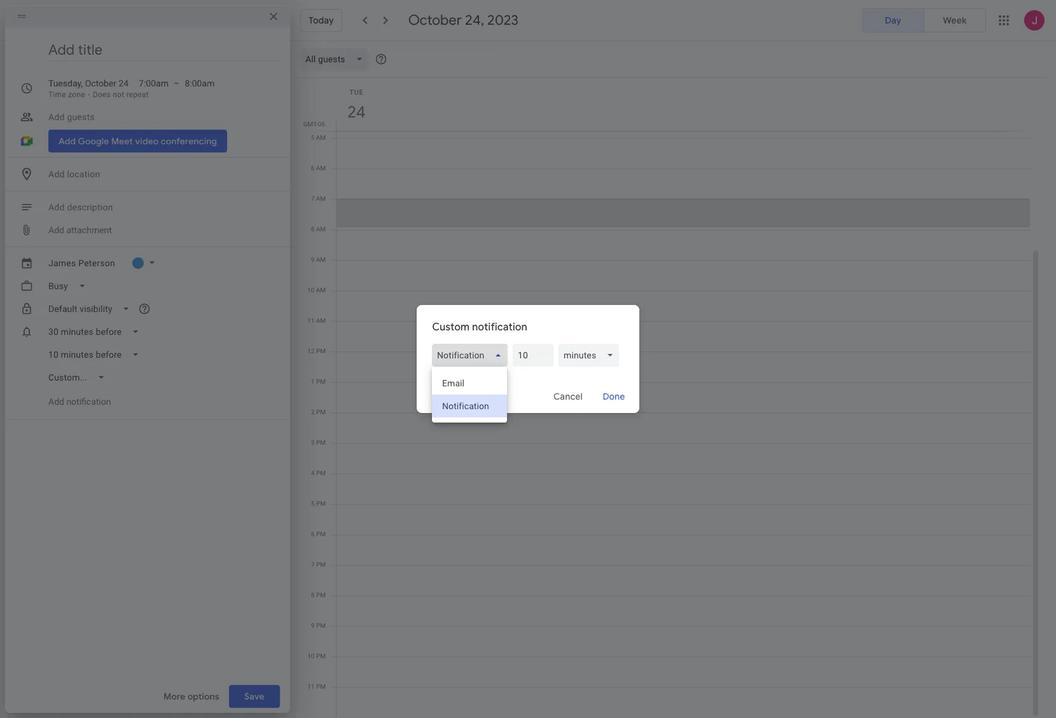 Task type: describe. For each thing, give the bounding box(es) containing it.
am for 6 am
[[316, 165, 326, 172]]

custom notification dialog
[[417, 305, 639, 423]]

Minutes in advance for notification number field
[[518, 344, 548, 367]]

notifications element
[[43, 321, 280, 389]]

10 for 10 pm
[[307, 653, 315, 660]]

add for add notification
[[48, 397, 64, 407]]

11 am
[[307, 317, 326, 324]]

7 for 7 am
[[311, 195, 314, 202]]

column header inside grid
[[336, 78, 1031, 131]]

add for add attachment
[[48, 225, 64, 235]]

1
[[311, 379, 315, 386]]

9 for 9 pm
[[311, 623, 315, 630]]

10 for 10 am
[[307, 287, 314, 294]]

6 for 6 pm
[[311, 531, 315, 538]]

pm for 3 pm
[[316, 440, 326, 447]]

10 pm
[[307, 653, 326, 660]]

pm for 6 pm
[[316, 531, 326, 538]]

10 minutes before element
[[432, 344, 624, 423]]

pm for 7 pm
[[316, 562, 326, 569]]

5 am
[[311, 134, 326, 141]]

10 am
[[307, 287, 326, 294]]

add attachment button
[[43, 219, 117, 242]]

option group containing day
[[862, 8, 986, 32]]

6 for 6 am
[[311, 165, 314, 172]]

6 am
[[311, 165, 326, 172]]

9 pm
[[311, 623, 326, 630]]

add notification button
[[43, 391, 116, 414]]

pm for 10 pm
[[316, 653, 326, 660]]

2
[[311, 409, 315, 416]]

2 pm
[[311, 409, 326, 416]]

add attachment
[[48, 225, 112, 235]]

9 for 9 am
[[311, 256, 314, 263]]

3 pm
[[311, 440, 326, 447]]

day
[[885, 15, 902, 26]]

24,
[[465, 11, 484, 29]]

pm for 1 pm
[[316, 379, 326, 386]]

am for 7 am
[[316, 195, 326, 202]]

pm for 5 pm
[[316, 501, 326, 508]]

2023
[[487, 11, 519, 29]]

am for 8 am
[[316, 226, 326, 233]]

october 24, 2023
[[408, 11, 519, 29]]

custom notification
[[432, 321, 527, 334]]

4
[[311, 470, 315, 477]]

6 pm
[[311, 531, 326, 538]]

12 pm
[[307, 348, 326, 355]]

8 am
[[311, 226, 326, 233]]

am for 10 am
[[316, 287, 326, 294]]

5 pm
[[311, 501, 326, 508]]



Task type: locate. For each thing, give the bounding box(es) containing it.
Day radio
[[862, 8, 924, 32]]

11
[[307, 317, 314, 324], [307, 684, 315, 691]]

add notification
[[48, 397, 111, 407]]

1 10 from the top
[[307, 287, 314, 294]]

pm down 5 pm
[[316, 531, 326, 538]]

11 pm
[[307, 684, 326, 691]]

pm down 10 pm
[[316, 684, 326, 691]]

7
[[311, 195, 314, 202], [311, 562, 315, 569]]

7 for 7 pm
[[311, 562, 315, 569]]

8 down 7 pm on the bottom left of page
[[311, 592, 315, 599]]

8 pm
[[311, 592, 326, 599]]

2 7 from the top
[[311, 562, 315, 569]]

None field
[[432, 344, 513, 367], [558, 344, 624, 367], [432, 344, 513, 367], [558, 344, 624, 367]]

notification method list box
[[432, 367, 507, 423]]

2 add from the top
[[48, 397, 64, 407]]

pm up 6 pm
[[316, 501, 326, 508]]

4 pm
[[311, 470, 326, 477]]

pm right 3
[[316, 440, 326, 447]]

6
[[311, 165, 314, 172], [311, 531, 315, 538]]

column header
[[336, 78, 1031, 131]]

attachment
[[66, 225, 112, 235]]

am up "12 pm"
[[316, 317, 326, 324]]

notification inside button
[[66, 397, 111, 407]]

10 up 11 pm
[[307, 653, 315, 660]]

today button
[[300, 9, 342, 32]]

7 up 8 pm
[[311, 562, 315, 569]]

1 add from the top
[[48, 225, 64, 235]]

10 up 11 am
[[307, 287, 314, 294]]

am down 05
[[316, 134, 326, 141]]

2 am from the top
[[316, 165, 326, 172]]

0 vertical spatial notification
[[472, 321, 527, 334]]

notification
[[472, 321, 527, 334], [66, 397, 111, 407]]

5 am from the top
[[316, 256, 326, 263]]

12
[[307, 348, 315, 355]]

peterson
[[78, 258, 115, 268]]

10
[[307, 287, 314, 294], [307, 653, 315, 660]]

1 pm from the top
[[316, 348, 326, 355]]

2 11 from the top
[[307, 684, 315, 691]]

Add title text field
[[48, 41, 280, 60]]

option inside 10 minutes before "element"
[[432, 372, 507, 395]]

Week radio
[[924, 8, 986, 32]]

james peterson
[[48, 258, 115, 268]]

12 pm from the top
[[316, 684, 326, 691]]

pm down 9 pm
[[316, 653, 326, 660]]

0 vertical spatial 7
[[311, 195, 314, 202]]

0 vertical spatial 8
[[311, 226, 314, 233]]

1 9 from the top
[[311, 256, 314, 263]]

pm down 8 pm
[[316, 623, 326, 630]]

1 vertical spatial notification
[[66, 397, 111, 407]]

5 down gmt-05
[[311, 134, 314, 141]]

2 5 from the top
[[311, 501, 315, 508]]

am down 8 am
[[316, 256, 326, 263]]

3 pm from the top
[[316, 409, 326, 416]]

5
[[311, 134, 314, 141], [311, 501, 315, 508]]

pm for 12 pm
[[316, 348, 326, 355]]

1 vertical spatial 11
[[307, 684, 315, 691]]

0 vertical spatial 6
[[311, 165, 314, 172]]

grid
[[295, 78, 1041, 719]]

pm up 8 pm
[[316, 562, 326, 569]]

9 up 10 pm
[[311, 623, 315, 630]]

1 vertical spatial 7
[[311, 562, 315, 569]]

james
[[48, 258, 76, 268]]

pm right 2
[[316, 409, 326, 416]]

6 down 5 pm
[[311, 531, 315, 538]]

pm for 8 pm
[[316, 592, 326, 599]]

pm right 4
[[316, 470, 326, 477]]

11 down 10 pm
[[307, 684, 315, 691]]

3 am from the top
[[316, 195, 326, 202]]

cancel button
[[548, 382, 588, 412]]

8
[[311, 226, 314, 233], [311, 592, 315, 599]]

7 am
[[311, 195, 326, 202]]

am for 5 am
[[316, 134, 326, 141]]

pm
[[316, 348, 326, 355], [316, 379, 326, 386], [316, 409, 326, 416], [316, 440, 326, 447], [316, 470, 326, 477], [316, 501, 326, 508], [316, 531, 326, 538], [316, 562, 326, 569], [316, 592, 326, 599], [316, 623, 326, 630], [316, 653, 326, 660], [316, 684, 326, 691]]

am up 7 am at left
[[316, 165, 326, 172]]

am
[[316, 134, 326, 141], [316, 165, 326, 172], [316, 195, 326, 202], [316, 226, 326, 233], [316, 256, 326, 263], [316, 287, 326, 294], [316, 317, 326, 324]]

8 pm from the top
[[316, 562, 326, 569]]

2 9 from the top
[[311, 623, 315, 630]]

1 horizontal spatial notification
[[472, 321, 527, 334]]

1 vertical spatial 8
[[311, 592, 315, 599]]

1 11 from the top
[[307, 317, 314, 324]]

notification for custom notification
[[472, 321, 527, 334]]

add inside button
[[48, 397, 64, 407]]

0 vertical spatial 10
[[307, 287, 314, 294]]

1 vertical spatial 10
[[307, 653, 315, 660]]

2 8 from the top
[[311, 592, 315, 599]]

6 am from the top
[[316, 287, 326, 294]]

8 for 8 pm
[[311, 592, 315, 599]]

10 pm from the top
[[316, 623, 326, 630]]

notification for add notification
[[66, 397, 111, 407]]

done
[[603, 391, 625, 403]]

5 pm from the top
[[316, 470, 326, 477]]

pm for 11 pm
[[316, 684, 326, 691]]

add inside button
[[48, 225, 64, 235]]

october
[[408, 11, 462, 29]]

0 vertical spatial 5
[[311, 134, 314, 141]]

4 pm from the top
[[316, 440, 326, 447]]

0 vertical spatial 9
[[311, 256, 314, 263]]

9 up 10 am
[[311, 256, 314, 263]]

11 for 11 pm
[[307, 684, 315, 691]]

grid containing gmt-05
[[295, 78, 1041, 719]]

am for 9 am
[[316, 256, 326, 263]]

11 pm from the top
[[316, 653, 326, 660]]

1 vertical spatial 5
[[311, 501, 315, 508]]

2 pm from the top
[[316, 379, 326, 386]]

1 vertical spatial add
[[48, 397, 64, 407]]

11 for 11 am
[[307, 317, 314, 324]]

am up 9 am
[[316, 226, 326, 233]]

8 up 9 am
[[311, 226, 314, 233]]

1 pm
[[311, 379, 326, 386]]

2 10 from the top
[[307, 653, 315, 660]]

4 am from the top
[[316, 226, 326, 233]]

2 6 from the top
[[311, 531, 315, 538]]

pm for 4 pm
[[316, 470, 326, 477]]

option
[[432, 372, 507, 395]]

9 pm from the top
[[316, 592, 326, 599]]

pm right 1
[[316, 379, 326, 386]]

7 down 6 am
[[311, 195, 314, 202]]

0 horizontal spatial notification
[[66, 397, 111, 407]]

5 for 5 pm
[[311, 501, 315, 508]]

1 vertical spatial 6
[[311, 531, 315, 538]]

5 down 4
[[311, 501, 315, 508]]

add
[[48, 225, 64, 235], [48, 397, 64, 407]]

7 pm from the top
[[316, 531, 326, 538]]

0 vertical spatial 11
[[307, 317, 314, 324]]

week
[[943, 15, 967, 26]]

custom
[[432, 321, 470, 334]]

gmt-
[[303, 121, 318, 128]]

am down 6 am
[[316, 195, 326, 202]]

11 up 12
[[307, 317, 314, 324]]

gmt-05
[[303, 121, 325, 128]]

8 for 8 am
[[311, 226, 314, 233]]

pm for 2 pm
[[316, 409, 326, 416]]

pm right 12
[[316, 348, 326, 355]]

6 up 7 am at left
[[311, 165, 314, 172]]

cancel
[[553, 391, 583, 403]]

am down 9 am
[[316, 287, 326, 294]]

0 vertical spatial add
[[48, 225, 64, 235]]

9
[[311, 256, 314, 263], [311, 623, 315, 630]]

am for 11 am
[[316, 317, 326, 324]]

05
[[318, 121, 325, 128]]

1 vertical spatial 9
[[311, 623, 315, 630]]

1 6 from the top
[[311, 165, 314, 172]]

notification option
[[432, 395, 507, 418]]

1 7 from the top
[[311, 195, 314, 202]]

9 am
[[311, 256, 326, 263]]

1 am from the top
[[316, 134, 326, 141]]

1 5 from the top
[[311, 134, 314, 141]]

7 pm
[[311, 562, 326, 569]]

done button
[[593, 382, 634, 412]]

today
[[309, 15, 334, 26]]

7 am from the top
[[316, 317, 326, 324]]

option group
[[862, 8, 986, 32]]

1 8 from the top
[[311, 226, 314, 233]]

3
[[311, 440, 315, 447]]

pm down 7 pm on the bottom left of page
[[316, 592, 326, 599]]

notification inside dialog
[[472, 321, 527, 334]]

6 pm from the top
[[316, 501, 326, 508]]

pm for 9 pm
[[316, 623, 326, 630]]

5 for 5 am
[[311, 134, 314, 141]]



Task type: vqa. For each thing, say whether or not it's contained in the screenshot.
GMT-
yes



